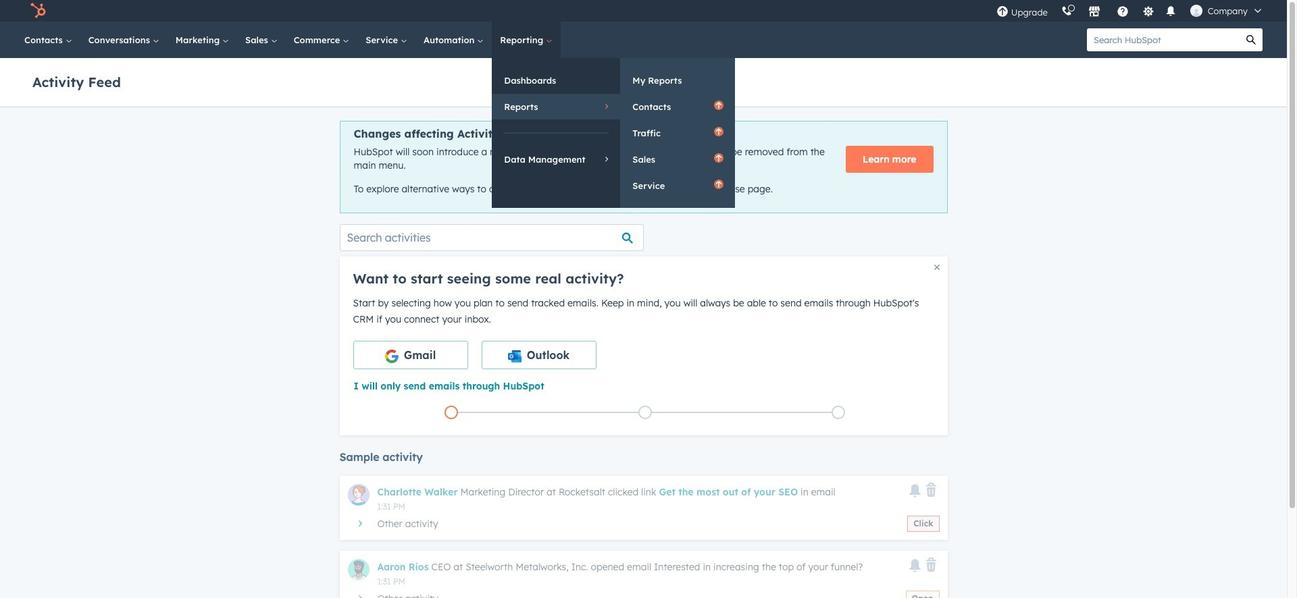 Task type: vqa. For each thing, say whether or not it's contained in the screenshot.
'3 records'
no



Task type: locate. For each thing, give the bounding box(es) containing it.
list
[[354, 403, 936, 422]]

None checkbox
[[481, 341, 596, 369]]

Search HubSpot search field
[[1087, 28, 1240, 51]]

menu
[[990, 0, 1271, 22]]

close image
[[934, 265, 940, 270]]

marketplaces image
[[1088, 6, 1101, 18]]

Search activities search field
[[340, 224, 644, 251]]

reporting menu
[[492, 58, 735, 208]]

None checkbox
[[353, 341, 468, 369]]



Task type: describe. For each thing, give the bounding box(es) containing it.
onboarding.steps.sendtrackedemailingmail.title image
[[642, 410, 648, 417]]

onboarding.steps.finalstep.title image
[[835, 410, 842, 417]]

jacob simon image
[[1190, 5, 1203, 17]]



